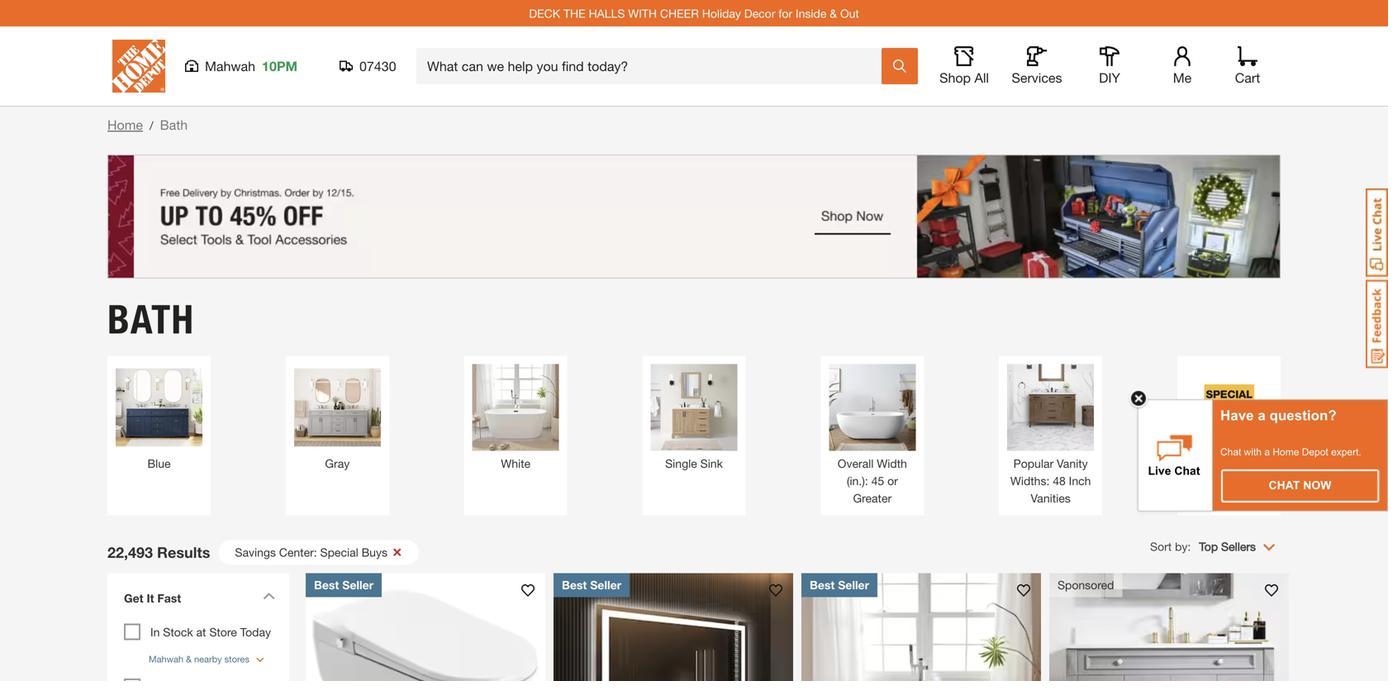Task type: describe. For each thing, give the bounding box(es) containing it.
48 in. w x 22. in d. x 35 in. h solid wood bath vanity in titanium gray with quartz top, single sink, soft-close drawers image
[[1050, 573, 1289, 681]]

nearby
[[194, 654, 222, 665]]

shop for shop savings
[[1194, 457, 1221, 470]]

10pm
[[262, 58, 298, 74]]

savings inside button
[[235, 546, 276, 559]]

best seller for envo echo elongated bidet toilet in white image
[[314, 578, 374, 592]]

services button
[[1011, 46, 1064, 86]]

best for envo echo elongated bidet toilet in white image
[[314, 578, 339, 592]]

the
[[564, 6, 586, 20]]

overall width (in.): 45 or greater
[[838, 457, 907, 505]]

diy button
[[1084, 46, 1137, 86]]

get
[[124, 591, 143, 605]]

popular vanity widths: 48 inch vanities link
[[1008, 364, 1095, 507]]

fast
[[157, 591, 181, 605]]

cheer
[[660, 6, 699, 20]]

48
[[1053, 474, 1066, 488]]

/
[[150, 119, 153, 132]]

1 horizontal spatial &
[[830, 6, 837, 20]]

blue
[[148, 457, 171, 470]]

or
[[888, 474, 898, 488]]

single sink link
[[651, 364, 738, 472]]

07430
[[360, 58, 396, 74]]

22,493
[[107, 543, 153, 561]]

get it fast link
[[116, 582, 281, 620]]

1 vertical spatial a
[[1265, 446, 1270, 458]]

chat now link
[[1223, 470, 1379, 502]]

gray link
[[294, 364, 381, 472]]

chat
[[1221, 446, 1242, 458]]

feedback link image
[[1366, 279, 1389, 369]]

vanities
[[1031, 491, 1071, 505]]

sink
[[701, 457, 723, 470]]

shop all
[[940, 70, 989, 86]]

overall
[[838, 457, 874, 470]]

45
[[872, 474, 885, 488]]

have a question?
[[1221, 408, 1337, 423]]

buys
[[362, 546, 388, 559]]

out
[[841, 6, 859, 20]]

white
[[501, 457, 531, 470]]

shop savings image
[[1186, 364, 1273, 451]]

me button
[[1156, 46, 1209, 86]]

home / bath
[[107, 117, 188, 133]]

shop for shop all
[[940, 70, 971, 86]]

depot
[[1302, 446, 1329, 458]]

07430 button
[[340, 58, 397, 74]]

me
[[1174, 70, 1192, 86]]

popular
[[1014, 457, 1054, 470]]

holiday
[[702, 6, 741, 20]]

today
[[240, 625, 271, 639]]

by:
[[1175, 540, 1191, 553]]

deck
[[529, 6, 560, 20]]

vanity
[[1057, 457, 1088, 470]]

envo echo elongated bidet toilet in white image
[[306, 573, 546, 681]]

results
[[157, 543, 210, 561]]

decor
[[745, 6, 776, 20]]

the home depot logo image
[[112, 40, 165, 93]]

sellers
[[1222, 540, 1256, 553]]

cart link
[[1230, 46, 1266, 86]]

center:
[[279, 546, 317, 559]]

with
[[628, 6, 657, 20]]

chat now
[[1269, 479, 1332, 492]]

single sink image
[[651, 364, 738, 451]]

mahwah & nearby stores
[[149, 654, 249, 665]]

sponsored
[[1058, 578, 1115, 592]]

top
[[1200, 540, 1218, 553]]

deck the halls with cheer holiday decor for inside & out link
[[529, 6, 859, 20]]

gray
[[325, 457, 350, 470]]



Task type: locate. For each thing, give the bounding box(es) containing it.
0 horizontal spatial mahwah
[[149, 654, 183, 665]]

0 vertical spatial &
[[830, 6, 837, 20]]

chat
[[1269, 479, 1301, 492]]

shop savings link
[[1186, 364, 1273, 472]]

seller
[[342, 578, 374, 592], [590, 578, 622, 592], [838, 578, 870, 592]]

1 horizontal spatial best
[[562, 578, 587, 592]]

1 horizontal spatial home
[[1273, 446, 1300, 458]]

overall width (in.): 45 or greater image
[[829, 364, 916, 451]]

0 vertical spatial a
[[1258, 408, 1266, 423]]

popular vanity widths: 48 inch vanities image
[[1008, 364, 1095, 451]]

& left nearby
[[186, 654, 192, 665]]

mahwah for mahwah & nearby stores
[[149, 654, 183, 665]]

1 horizontal spatial best seller
[[562, 578, 622, 592]]

2 horizontal spatial best
[[810, 578, 835, 592]]

greater
[[853, 491, 892, 505]]

2 best seller from the left
[[562, 578, 622, 592]]

1 vertical spatial savings
[[235, 546, 276, 559]]

sort by: top sellers
[[1151, 540, 1256, 553]]

expert.
[[1332, 446, 1362, 458]]

0 horizontal spatial seller
[[342, 578, 374, 592]]

48 in. w x 36 in. h large rectangular frameless led light anti-fog wall bathroom vanity mirror super bright image
[[554, 573, 793, 681]]

in
[[150, 625, 160, 639]]

live chat image
[[1366, 188, 1389, 277]]

a
[[1258, 408, 1266, 423], [1265, 446, 1270, 458]]

halls
[[589, 6, 625, 20]]

2 horizontal spatial seller
[[838, 578, 870, 592]]

single sink
[[665, 457, 723, 470]]

2 best from the left
[[562, 578, 587, 592]]

3 seller from the left
[[838, 578, 870, 592]]

sort
[[1151, 540, 1172, 553]]

it
[[147, 591, 154, 605]]

1 horizontal spatial seller
[[590, 578, 622, 592]]

1 vertical spatial mahwah
[[149, 654, 183, 665]]

mahwah for mahwah 10pm
[[205, 58, 255, 74]]

savings center: special buys
[[235, 546, 388, 559]]

0 vertical spatial bath
[[160, 117, 188, 133]]

gray image
[[294, 364, 381, 451]]

inch
[[1069, 474, 1091, 488]]

overall width (in.): 45 or greater link
[[829, 364, 916, 507]]

best seller for bordeaux 59 in. acrylic flatbottom freestanding bathtub in white/matte black image on the bottom right of page
[[810, 578, 870, 592]]

shop left all
[[940, 70, 971, 86]]

all
[[975, 70, 989, 86]]

0 vertical spatial home
[[107, 117, 143, 133]]

with
[[1245, 446, 1262, 458]]

special
[[320, 546, 358, 559]]

seller for 48 in. w x 36 in. h large rectangular frameless led light anti-fog wall bathroom vanity mirror super bright image
[[590, 578, 622, 592]]

a right with
[[1265, 446, 1270, 458]]

0 horizontal spatial &
[[186, 654, 192, 665]]

width
[[877, 457, 907, 470]]

at
[[196, 625, 206, 639]]

3 best from the left
[[810, 578, 835, 592]]

store
[[209, 625, 237, 639]]

shop left with
[[1194, 457, 1221, 470]]

1 horizontal spatial mahwah
[[205, 58, 255, 74]]

caret icon image
[[263, 592, 275, 600]]

0 horizontal spatial home
[[107, 117, 143, 133]]

single
[[665, 457, 697, 470]]

&
[[830, 6, 837, 20], [186, 654, 192, 665]]

stock
[[163, 625, 193, 639]]

2 horizontal spatial best seller
[[810, 578, 870, 592]]

1 horizontal spatial shop
[[1194, 457, 1221, 470]]

shop inside shop all button
[[940, 70, 971, 86]]

0 horizontal spatial shop
[[940, 70, 971, 86]]

1 vertical spatial bath
[[107, 296, 194, 343]]

mahwah down in
[[149, 654, 183, 665]]

blue link
[[116, 364, 203, 472]]

0 horizontal spatial best
[[314, 578, 339, 592]]

(in.):
[[847, 474, 869, 488]]

1 seller from the left
[[342, 578, 374, 592]]

best for 48 in. w x 36 in. h large rectangular frameless led light anti-fog wall bathroom vanity mirror super bright image
[[562, 578, 587, 592]]

best seller
[[314, 578, 374, 592], [562, 578, 622, 592], [810, 578, 870, 592]]

1 best seller from the left
[[314, 578, 374, 592]]

shop
[[940, 70, 971, 86], [1194, 457, 1221, 470]]

& left the out
[[830, 6, 837, 20]]

get it fast
[[124, 591, 181, 605]]

a right have on the bottom
[[1258, 408, 1266, 423]]

seller for envo echo elongated bidet toilet in white image
[[342, 578, 374, 592]]

for
[[779, 6, 793, 20]]

have
[[1221, 408, 1254, 423]]

diy
[[1099, 70, 1121, 86]]

chat with a home depot expert.
[[1221, 446, 1362, 458]]

2 seller from the left
[[590, 578, 622, 592]]

shop savings
[[1194, 457, 1265, 470]]

1 best from the left
[[314, 578, 339, 592]]

bordeaux 59 in. acrylic flatbottom freestanding bathtub in white/matte black image
[[802, 573, 1041, 681]]

mahwah
[[205, 58, 255, 74], [149, 654, 183, 665]]

What can we help you find today? search field
[[427, 49, 881, 83]]

1 vertical spatial shop
[[1194, 457, 1221, 470]]

popular vanity widths: 48 inch vanities
[[1011, 457, 1091, 505]]

home left /
[[107, 117, 143, 133]]

in stock at store today
[[150, 625, 271, 639]]

savings center: special buys button
[[219, 540, 419, 565]]

home left the "depot"
[[1273, 446, 1300, 458]]

0 horizontal spatial savings
[[235, 546, 276, 559]]

deck the halls with cheer holiday decor for inside & out
[[529, 6, 859, 20]]

seller for bordeaux 59 in. acrylic flatbottom freestanding bathtub in white/matte black image on the bottom right of page
[[838, 578, 870, 592]]

services
[[1012, 70, 1063, 86]]

inside
[[796, 6, 827, 20]]

mahwah left 10pm at the left of the page
[[205, 58, 255, 74]]

bath
[[160, 117, 188, 133], [107, 296, 194, 343]]

0 horizontal spatial best seller
[[314, 578, 374, 592]]

savings
[[1224, 457, 1265, 470], [235, 546, 276, 559]]

mahwah 10pm
[[205, 58, 298, 74]]

best for bordeaux 59 in. acrylic flatbottom freestanding bathtub in white/matte black image on the bottom right of page
[[810, 578, 835, 592]]

home link
[[107, 117, 143, 133]]

22,493 results
[[107, 543, 210, 561]]

best seller for 48 in. w x 36 in. h large rectangular frameless led light anti-fog wall bathroom vanity mirror super bright image
[[562, 578, 622, 592]]

home
[[107, 117, 143, 133], [1273, 446, 1300, 458]]

widths:
[[1011, 474, 1050, 488]]

0 vertical spatial shop
[[940, 70, 971, 86]]

shop inside shop savings link
[[1194, 457, 1221, 470]]

0 vertical spatial savings
[[1224, 457, 1265, 470]]

best
[[314, 578, 339, 592], [562, 578, 587, 592], [810, 578, 835, 592]]

1 vertical spatial &
[[186, 654, 192, 665]]

white image
[[473, 364, 559, 451]]

question?
[[1270, 408, 1337, 423]]

stores
[[225, 654, 249, 665]]

sponsored banner image
[[107, 155, 1281, 279]]

now
[[1304, 479, 1332, 492]]

1 vertical spatial home
[[1273, 446, 1300, 458]]

blue image
[[116, 364, 203, 451]]

1 horizontal spatial savings
[[1224, 457, 1265, 470]]

3 best seller from the left
[[810, 578, 870, 592]]

in stock at store today link
[[150, 625, 271, 639]]

shop all button
[[938, 46, 991, 86]]

0 vertical spatial mahwah
[[205, 58, 255, 74]]

white link
[[473, 364, 559, 472]]

cart
[[1236, 70, 1261, 86]]



Task type: vqa. For each thing, say whether or not it's contained in the screenshot.
GRAY link
yes



